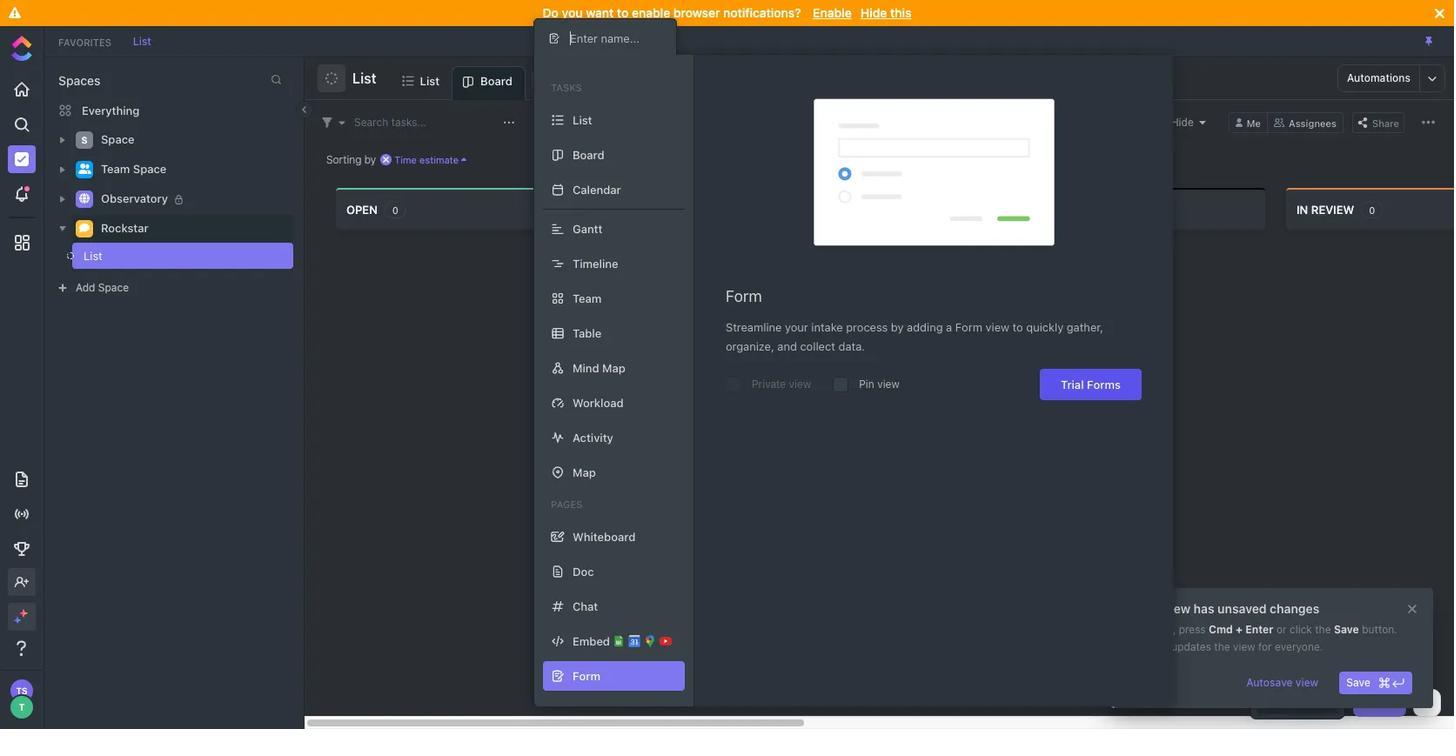 Task type: vqa. For each thing, say whether or not it's contained in the screenshot.
the Mar within thu, mar 7 0h
no



Task type: locate. For each thing, give the bounding box(es) containing it.
0 right review
[[1369, 204, 1376, 215]]

quickly
[[1027, 320, 1064, 334]]

list up search on the left top of the page
[[353, 71, 377, 86]]

form
[[726, 287, 762, 306], [956, 320, 983, 334]]

list
[[133, 34, 151, 47], [353, 71, 377, 86], [420, 74, 440, 88], [573, 113, 592, 127], [84, 249, 103, 263]]

1 horizontal spatial or
[[1277, 623, 1287, 636]]

organize,
[[726, 339, 775, 353]]

forms
[[1087, 378, 1121, 392]]

list link right favorites
[[124, 34, 160, 47]]

reload
[[936, 102, 965, 113]]

view for autosave
[[1296, 676, 1319, 689]]

1 horizontal spatial by
[[891, 320, 904, 334]]

data.
[[839, 339, 865, 353]]

2 in from the left
[[1297, 202, 1309, 216]]

in for in review
[[1297, 202, 1309, 216]]

or left reload
[[923, 102, 933, 113]]

1 0 from the left
[[392, 204, 399, 215]]

this view has unsaved changes to save, press cmd + enter or click the save button. saving updates the view for everyone.
[[1136, 602, 1398, 654]]

view down everyone.
[[1296, 676, 1319, 689]]

1 vertical spatial map
[[573, 465, 596, 479]]

form up streamline
[[726, 287, 762, 306]]

save
[[1334, 623, 1360, 636], [1347, 676, 1371, 689]]

2 vertical spatial space
[[98, 281, 129, 294]]

user group image
[[78, 164, 91, 174]]

task
[[1377, 696, 1400, 709]]

0 horizontal spatial by
[[365, 153, 376, 166]]

the left layout.
[[845, 102, 860, 113]]

to right want
[[617, 5, 629, 20]]

Enter name... field
[[568, 30, 662, 46]]

1 vertical spatial form
[[956, 320, 983, 334]]

the
[[845, 102, 860, 113], [1316, 623, 1331, 636], [1215, 641, 1231, 654]]

tasks
[[551, 82, 582, 93]]

list link down rockstar
[[67, 243, 265, 269]]

assignees button
[[1268, 112, 1344, 133]]

share
[[1373, 117, 1400, 128]]

team up table
[[573, 291, 602, 305]]

0 for in review
[[1369, 204, 1376, 215]]

0 vertical spatial map
[[602, 361, 626, 375]]

0 horizontal spatial or
[[923, 102, 933, 113]]

view
[[558, 73, 584, 87]]

activity
[[573, 430, 614, 444]]

view down +
[[1233, 641, 1256, 654]]

in for in progress
[[822, 202, 833, 216]]

assignees
[[1289, 117, 1337, 128]]

2 horizontal spatial the
[[1316, 623, 1331, 636]]

table
[[573, 326, 602, 340]]

Search tasks... text field
[[354, 110, 499, 134]]

0 for open
[[392, 204, 399, 215]]

in left review
[[1297, 202, 1309, 216]]

1 horizontal spatial to
[[1013, 320, 1023, 334]]

list right favorites
[[133, 34, 151, 47]]

to left quickly
[[1013, 320, 1023, 334]]

observatory link
[[101, 185, 282, 213]]

1 horizontal spatial team
[[573, 291, 602, 305]]

0 right pending
[[650, 204, 656, 215]]

me button
[[1229, 112, 1268, 133]]

save,
[[1151, 623, 1176, 636]]

list link up search tasks... text field
[[420, 66, 447, 99]]

1 horizontal spatial form
[[956, 320, 983, 334]]

2 vertical spatial the
[[1215, 641, 1231, 654]]

do
[[543, 5, 559, 20]]

form right a
[[956, 320, 983, 334]]

board inside board link
[[481, 74, 513, 88]]

want
[[586, 5, 614, 20]]

team for team
[[573, 291, 602, 305]]

pin
[[859, 378, 875, 391]]

favorites
[[58, 36, 111, 47]]

space right add
[[98, 281, 129, 294]]

progress
[[836, 202, 897, 216]]

map
[[602, 361, 626, 375], [573, 465, 596, 479]]

calendar
[[573, 182, 621, 196]]

0 vertical spatial board
[[481, 74, 513, 88]]

0 vertical spatial form
[[726, 287, 762, 306]]

autosave
[[1247, 676, 1293, 689]]

view right the pin
[[878, 378, 900, 391]]

1 horizontal spatial in
[[1297, 202, 1309, 216]]

1 vertical spatial space
[[133, 162, 167, 176]]

list button
[[346, 59, 377, 97]]

hide
[[861, 5, 887, 20]]

team for team space
[[101, 162, 130, 176]]

by inside "streamline your intake process by adding a form view to quickly gather, organize, and collect data."
[[891, 320, 904, 334]]

team space link
[[101, 156, 282, 184]]

1 vertical spatial to
[[1013, 320, 1023, 334]]

adding
[[907, 320, 943, 334]]

2 horizontal spatial 0
[[1369, 204, 1376, 215]]

private view
[[752, 378, 811, 391]]

automations
[[1347, 71, 1411, 84]]

team right user group image
[[101, 162, 130, 176]]

mind map
[[573, 361, 626, 375]]

3 0 from the left
[[1369, 204, 1376, 215]]

map down activity
[[573, 465, 596, 479]]

click
[[1290, 623, 1313, 636]]

everything
[[82, 103, 140, 117]]

view inside button
[[1296, 676, 1319, 689]]

changes
[[1270, 602, 1320, 616]]

2 vertical spatial list link
[[67, 243, 265, 269]]

team
[[101, 162, 130, 176], [573, 291, 602, 305]]

enter
[[1246, 623, 1274, 636]]

space up observatory
[[133, 162, 167, 176]]

1 vertical spatial team
[[573, 291, 602, 305]]

1 vertical spatial by
[[891, 320, 904, 334]]

0 horizontal spatial board
[[481, 74, 513, 88]]

save down button.
[[1347, 676, 1371, 689]]

rockstar link
[[101, 215, 282, 243]]

and
[[778, 339, 797, 353]]

1 horizontal spatial 0
[[650, 204, 656, 215]]

0 right open
[[392, 204, 399, 215]]

board up calendar
[[573, 148, 605, 161]]

everyone.
[[1275, 641, 1323, 654]]

1 vertical spatial the
[[1316, 623, 1331, 636]]

map right mind
[[602, 361, 626, 375]]

sorting by
[[326, 153, 376, 166]]

this
[[1136, 602, 1161, 616]]

time
[[394, 154, 417, 165]]

1 vertical spatial board
[[573, 148, 605, 161]]

view left quickly
[[986, 320, 1010, 334]]

save inside this view has unsaved changes to save, press cmd + enter or click the save button. saving updates the view for everyone.
[[1334, 623, 1360, 636]]

view for private
[[789, 378, 811, 391]]

in review
[[1297, 202, 1355, 216]]

0 vertical spatial the
[[845, 102, 860, 113]]

0 horizontal spatial in
[[822, 202, 833, 216]]

0 vertical spatial save
[[1334, 623, 1360, 636]]

autosave view button
[[1240, 672, 1326, 695]]

enable
[[813, 5, 852, 20]]

by left the adding
[[891, 320, 904, 334]]

1 horizontal spatial map
[[602, 361, 626, 375]]

tasks...
[[391, 115, 427, 128]]

1 horizontal spatial the
[[1215, 641, 1231, 654]]

view inside "streamline your intake process by adding a form view to quickly gather, organize, and collect data."
[[986, 320, 1010, 334]]

0 horizontal spatial form
[[726, 287, 762, 306]]

1 vertical spatial save
[[1347, 676, 1371, 689]]

board link
[[481, 67, 519, 99]]

sorting
[[326, 153, 362, 166]]

this
[[891, 5, 912, 20]]

or
[[923, 102, 933, 113], [1277, 623, 1287, 636]]

embed
[[573, 634, 610, 648]]

layout.
[[862, 102, 894, 113]]

in left progress
[[822, 202, 833, 216]]

to inside "streamline your intake process by adding a form view to quickly gather, organize, and collect data."
[[1013, 320, 1023, 334]]

2 0 from the left
[[650, 204, 656, 215]]

or left the click
[[1277, 623, 1287, 636]]

the down 'cmd'
[[1215, 641, 1231, 654]]

completed
[[1059, 202, 1129, 216]]

0 horizontal spatial team
[[101, 162, 130, 176]]

save left button.
[[1334, 623, 1360, 636]]

1 in from the left
[[822, 202, 833, 216]]

space down everything
[[101, 132, 135, 146]]

whiteboard
[[573, 530, 636, 544]]

the right the click
[[1316, 623, 1331, 636]]

by
[[365, 153, 376, 166], [891, 320, 904, 334]]

list link
[[124, 34, 160, 47], [420, 66, 447, 99], [67, 243, 265, 269]]

browser
[[674, 5, 720, 20]]

board left view dropdown button
[[481, 74, 513, 88]]

to
[[617, 5, 629, 20], [1013, 320, 1023, 334]]

view right private
[[789, 378, 811, 391]]

everything link
[[44, 97, 304, 124]]

0 horizontal spatial 0
[[392, 204, 399, 215]]

for
[[1259, 641, 1272, 654]]

team space
[[101, 162, 167, 176]]

0 vertical spatial to
[[617, 5, 629, 20]]

0 vertical spatial team
[[101, 162, 130, 176]]

by right sorting at the left top
[[365, 153, 376, 166]]

view up save,
[[1164, 602, 1191, 616]]

0 horizontal spatial map
[[573, 465, 596, 479]]

me
[[1247, 117, 1261, 128]]

or inside this view has unsaved changes to save, press cmd + enter or click the save button. saving updates the view for everyone.
[[1277, 623, 1287, 636]]

0
[[392, 204, 399, 215], [650, 204, 656, 215], [1369, 204, 1376, 215]]

1 vertical spatial or
[[1277, 623, 1287, 636]]



Task type: describe. For each thing, give the bounding box(es) containing it.
a
[[946, 320, 952, 334]]

form inside "streamline your intake process by adding a form view to quickly gather, organize, and collect data."
[[956, 320, 983, 334]]

intake
[[812, 320, 843, 334]]

autosave view
[[1247, 676, 1319, 689]]

enable
[[632, 5, 670, 20]]

review
[[1312, 202, 1355, 216]]

0 horizontal spatial to
[[617, 5, 629, 20]]

spaces link
[[44, 73, 101, 88]]

0 for pending
[[650, 204, 656, 215]]

automations button
[[1339, 65, 1420, 91]]

button.
[[1362, 623, 1398, 636]]

cmd
[[1209, 623, 1233, 636]]

gather,
[[1067, 320, 1104, 334]]

you changed the layout.
[[782, 102, 894, 113]]

your
[[785, 320, 808, 334]]

timeline
[[573, 256, 618, 270]]

chat
[[573, 599, 598, 613]]

pages
[[551, 499, 583, 510]]

rockstar
[[101, 221, 149, 235]]

doc
[[573, 565, 594, 578]]

globe image
[[79, 194, 90, 204]]

you
[[562, 5, 583, 20]]

comment image
[[79, 223, 90, 234]]

gantt
[[573, 222, 603, 235]]

private
[[752, 378, 786, 391]]

add
[[76, 281, 95, 294]]

process
[[846, 320, 888, 334]]

search tasks...
[[354, 115, 427, 128]]

save inside button
[[1347, 676, 1371, 689]]

time estimate
[[394, 154, 459, 165]]

saving
[[1136, 641, 1169, 654]]

search
[[354, 115, 388, 128]]

view for this
[[1164, 602, 1191, 616]]

1 horizontal spatial board
[[573, 148, 605, 161]]

trial
[[1061, 378, 1084, 392]]

0 vertical spatial or
[[923, 102, 933, 113]]

0 vertical spatial list link
[[124, 34, 160, 47]]

spaces
[[58, 73, 101, 88]]

estimate
[[420, 154, 459, 165]]

save button
[[1340, 672, 1413, 695]]

list down "comment" image at the top of page
[[84, 249, 103, 263]]

pin view
[[859, 378, 900, 391]]

to
[[1136, 623, 1148, 636]]

space link
[[101, 126, 282, 154]]

press
[[1179, 623, 1206, 636]]

streamline
[[726, 320, 782, 334]]

updates
[[1172, 641, 1212, 654]]

do you want to enable browser notifications? enable hide this
[[543, 5, 912, 20]]

has
[[1194, 602, 1215, 616]]

mind
[[573, 361, 599, 375]]

in progress
[[822, 202, 897, 216]]

you
[[782, 102, 799, 113]]

space for add space
[[98, 281, 129, 294]]

list inside button
[[353, 71, 377, 86]]

add space
[[76, 281, 129, 294]]

collect
[[800, 339, 836, 353]]

0 horizontal spatial the
[[845, 102, 860, 113]]

view for pin
[[878, 378, 900, 391]]

view button
[[533, 66, 592, 100]]

0 vertical spatial by
[[365, 153, 376, 166]]

observatory
[[101, 192, 168, 206]]

space for team space
[[133, 162, 167, 176]]

or reload
[[923, 102, 965, 113]]

workload
[[573, 396, 624, 410]]

streamline your intake process by adding a form view to quickly gather, organize, and collect data.
[[726, 320, 1104, 353]]

trial forms
[[1061, 378, 1121, 392]]

share button
[[1353, 112, 1405, 133]]

list up search tasks... text field
[[420, 74, 440, 88]]

changed
[[802, 102, 842, 113]]

list down tasks
[[573, 113, 592, 127]]

0 vertical spatial space
[[101, 132, 135, 146]]

unsaved
[[1218, 602, 1267, 616]]

+
[[1236, 623, 1243, 636]]

1 vertical spatial list link
[[420, 66, 447, 99]]



